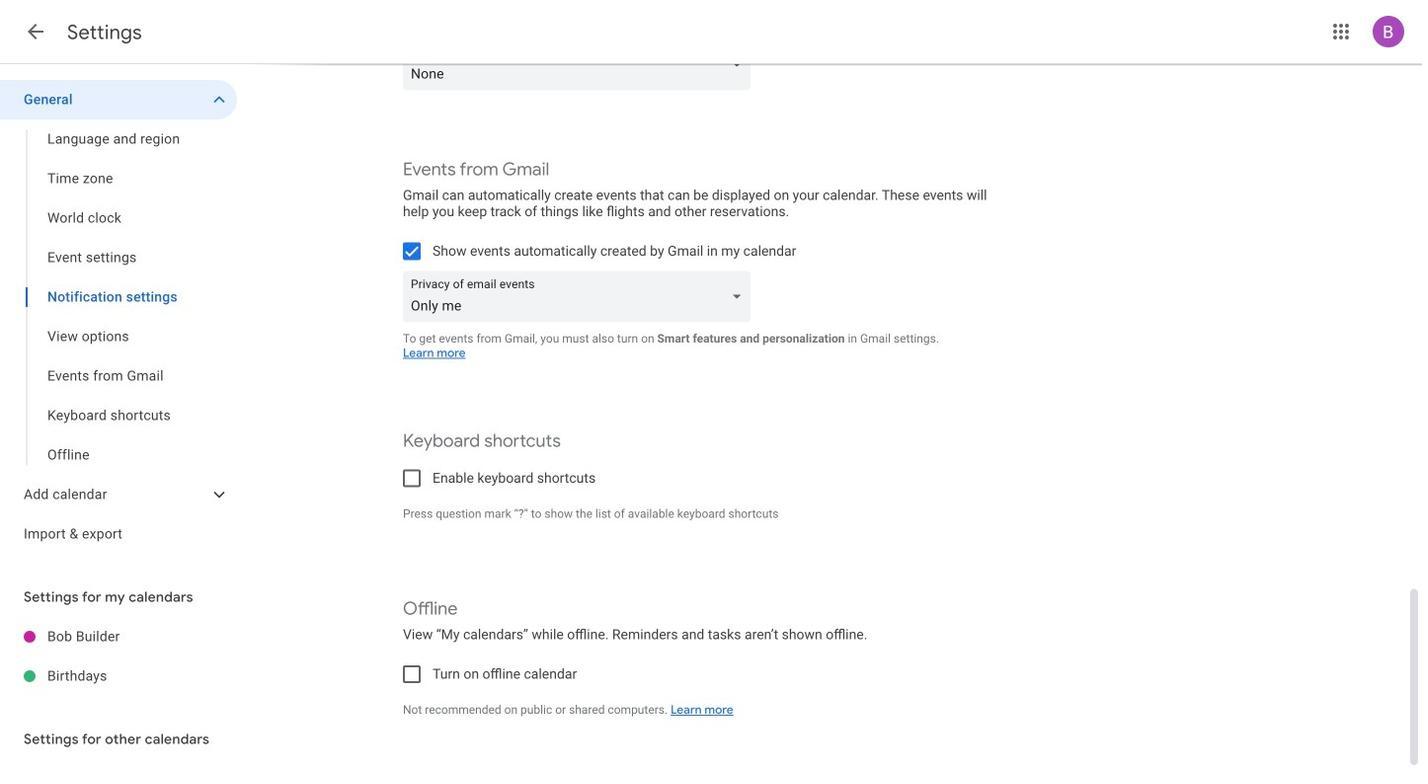 Task type: vqa. For each thing, say whether or not it's contained in the screenshot.
5 in grid
no



Task type: locate. For each thing, give the bounding box(es) containing it.
2 tree from the top
[[0, 617, 237, 696]]

general tree item
[[0, 80, 237, 119]]

0 vertical spatial tree
[[0, 80, 237, 554]]

None field
[[403, 39, 758, 90], [403, 271, 758, 322], [403, 39, 758, 90], [403, 271, 758, 322]]

1 tree from the top
[[0, 80, 237, 554]]

heading
[[67, 20, 142, 45]]

1 vertical spatial tree
[[0, 617, 237, 696]]

tree
[[0, 80, 237, 554], [0, 617, 237, 696]]

group
[[0, 119, 237, 475]]



Task type: describe. For each thing, give the bounding box(es) containing it.
birthdays tree item
[[0, 657, 237, 696]]

go back image
[[24, 20, 47, 43]]

bob builder tree item
[[0, 617, 237, 657]]



